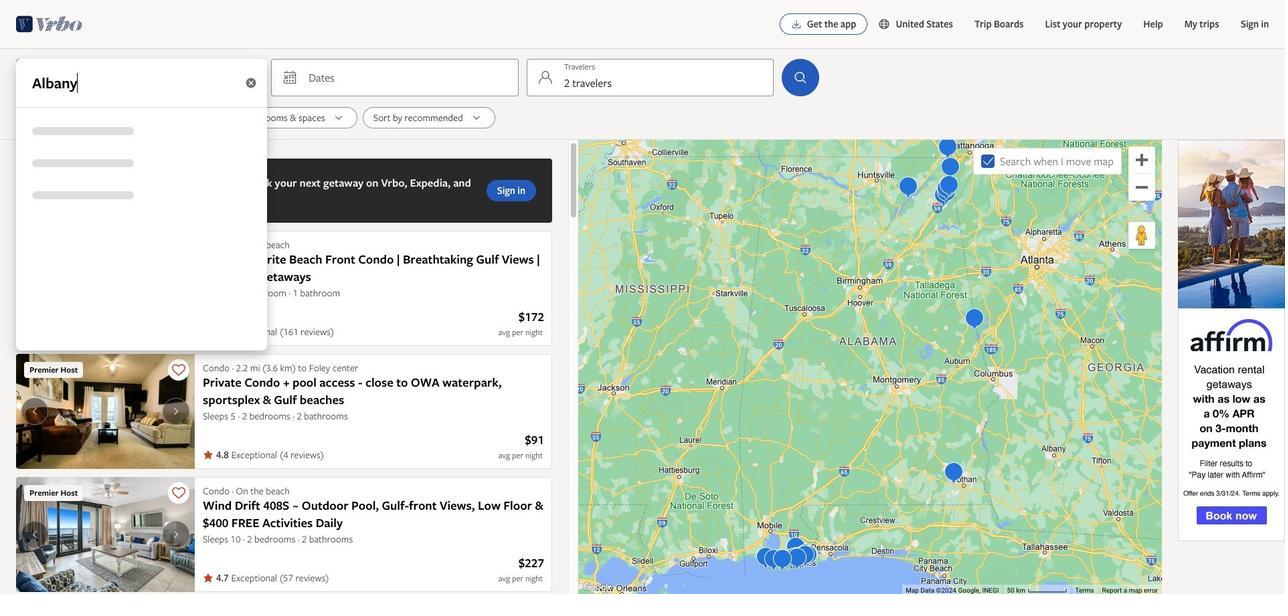 Task type: vqa. For each thing, say whether or not it's contained in the screenshot.
Map "region"
yes



Task type: describe. For each thing, give the bounding box(es) containing it.
image of family favorite beach front condo | breathtaking gulf views | my beach getaways image
[[16, 231, 195, 346]]

xsmall image
[[203, 450, 214, 461]]

map region
[[579, 140, 1162, 595]]

show previous image for private condo + pool access - close to owa waterpark, sportsplex & gulf beaches image
[[27, 406, 43, 417]]

Going to text field
[[16, 59, 267, 107]]

clear going to image
[[245, 77, 257, 89]]

small image
[[879, 18, 896, 30]]

show previous image for wind drift 408s ~ outdoor pool, gulf-front views, low floor & $400 free activities daily image
[[27, 530, 43, 540]]

download the app button image
[[791, 19, 802, 29]]

search image
[[793, 70, 809, 86]]



Task type: locate. For each thing, give the bounding box(es) containing it.
vrbo logo image
[[16, 13, 82, 35]]

living area image
[[16, 354, 195, 469]]

google image
[[582, 581, 614, 595]]

xsmall image
[[203, 573, 214, 584]]

image of wind drift 408s ~ outdoor pool, gulf-front views, low floor & $400 free activities daily image
[[16, 477, 195, 593]]

show next image for wind drift 408s ~ outdoor pool, gulf-front views, low floor & $400 free activities daily image
[[168, 530, 184, 540]]

show next image for private condo + pool access - close to owa waterpark, sportsplex & gulf beaches image
[[168, 406, 184, 417]]



